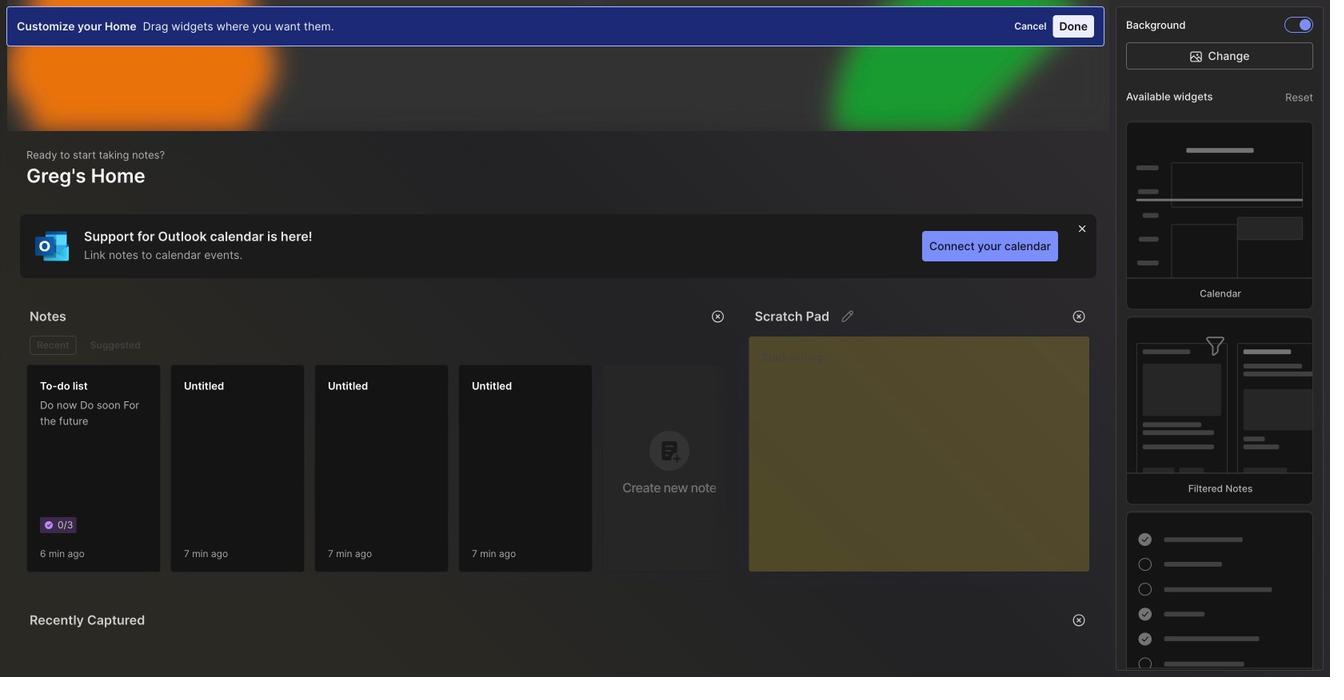 Task type: describe. For each thing, give the bounding box(es) containing it.
background image
[[1300, 19, 1311, 30]]

edit widget title image
[[840, 309, 856, 325]]



Task type: vqa. For each thing, say whether or not it's contained in the screenshot.
'Row Group'
no



